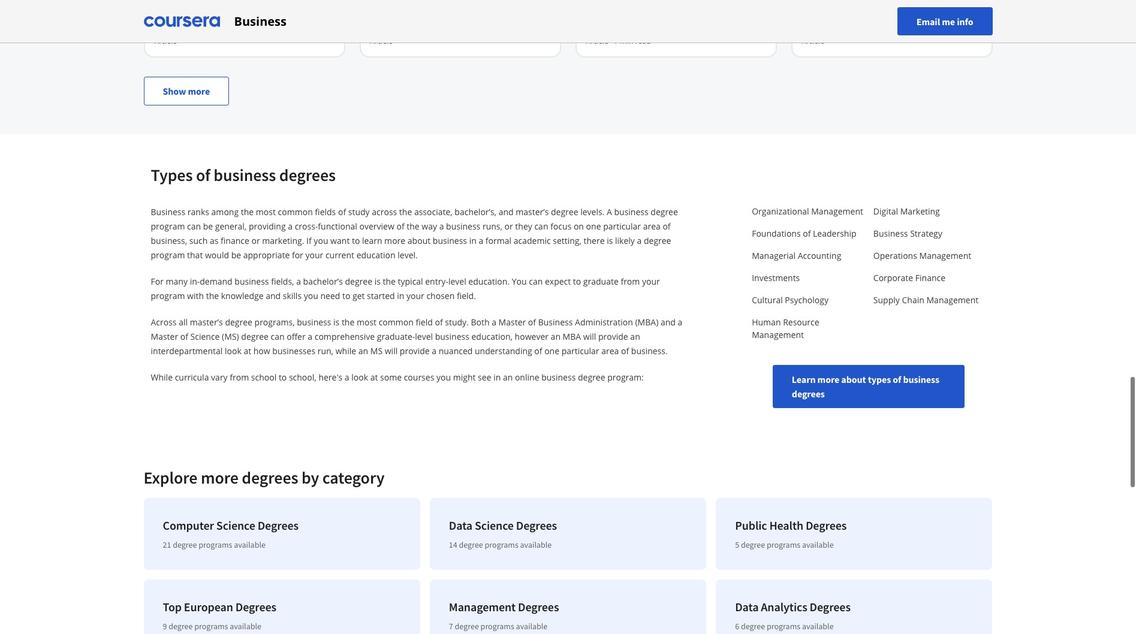 Task type: describe. For each thing, give the bounding box(es) containing it.
data for data analytics degrees
[[735, 599, 759, 614]]

explore
[[144, 467, 198, 488]]

degree down management degrees
[[455, 621, 479, 632]]

for many in-demand business fields, a bachelor's degree is the typical entry-level education. you can expect to graduate from your program with the knowledge and skills you need to get started in your chosen field.
[[151, 275, 660, 301]]

a right likely
[[637, 235, 642, 246]]

appropriate
[[243, 249, 290, 260]]

0 horizontal spatial be
[[203, 220, 213, 232]]

2 horizontal spatial on
[[850, 20, 859, 31]]

courses
[[404, 371, 434, 383]]

info
[[957, 15, 974, 27]]

degrees inside learn more about types of business degrees
[[792, 387, 825, 399]]

most inside across all master's degree programs, business is the most common field of study. both a master of business administration (mba) and a master of science (ms) degree can offer a comprehensive graduate-level business education, however an mba will provide an interdepartmental look at how businesses run, while an ms will provide a nuanced understanding of one particular area of business.
[[357, 316, 377, 327]]

degrees for data analytics degrees
[[810, 599, 851, 614]]

more for explore more degrees by category
[[201, 467, 239, 488]]

data for data science degrees
[[449, 518, 473, 533]]

curricula
[[175, 371, 209, 383]]

business inside learn more about types of business degrees
[[904, 373, 940, 385]]

business down the bachelor's,
[[446, 220, 481, 232]]

5 degree programs available
[[735, 539, 834, 550]]

with
[[187, 290, 204, 301]]

businesses
[[273, 345, 316, 356]]

learn more about types of business degrees link
[[773, 365, 965, 408]]

business down the way
[[433, 235, 467, 246]]

general,
[[215, 220, 247, 232]]

field
[[416, 316, 433, 327]]

corporate finance
[[874, 272, 946, 283]]

to right school
[[279, 371, 287, 383]]

degree right 6
[[741, 621, 765, 632]]

a left formal
[[479, 235, 484, 246]]

current
[[326, 249, 354, 260]]

an left ms
[[359, 345, 368, 356]]

the right across on the top left of page
[[399, 206, 412, 217]]

as
[[210, 235, 219, 246]]

science inside across all master's degree programs, business is the most common field of study. both a master of business administration (mba) and a master of science (ms) degree can offer a comprehensive graduate-level business education, however an mba will provide an interdepartmental look at how businesses run, while an ms will provide a nuanced understanding of one particular area of business.
[[190, 330, 220, 342]]

available for management degrees
[[516, 621, 548, 632]]

by
[[302, 467, 319, 488]]

organizational
[[752, 205, 809, 217]]

foundations of leadership
[[752, 227, 857, 239]]

marketing.
[[262, 235, 304, 246]]

is inside across all master's degree programs, business is the most common field of study. both a master of business administration (mba) and a master of science (ms) degree can offer a comprehensive graduate-level business education, however an mba will provide an interdepartmental look at how businesses run, while an ms will provide a nuanced understanding of one particular area of business.
[[334, 316, 340, 327]]

across
[[372, 206, 397, 217]]

min
[[620, 35, 634, 46]]

more for learn more about types of business degrees
[[818, 373, 840, 385]]

mba
[[563, 330, 581, 342]]

the up general,
[[241, 206, 254, 217]]

data analytics degrees
[[735, 599, 851, 614]]

types of business degrees
[[151, 164, 336, 185]]

program inside for many in-demand business fields, a bachelor's degree is the typical entry-level education. you can expect to graduate from your program with the knowledge and skills you need to get started in your chosen field.
[[151, 290, 185, 301]]

one inside business ranks among the most common fields of study across the associate, bachelor's, and master's degree levels. a business degree program can be general, providing a cross-functional overview of the way a business runs, or they can focus on one particular area of business, such as finance or marketing. if you want to learn more about business in a formal academic setting, there is likely a degree program that would be appropriate for your current education level.
[[586, 220, 601, 232]]

comprehensive
[[315, 330, 375, 342]]

degree left program:
[[578, 371, 605, 383]]

degrees for public health degrees
[[806, 518, 847, 533]]

show more button
[[144, 76, 229, 105]]

many
[[166, 275, 188, 287]]

education.
[[469, 275, 510, 287]]

programs for management degrees
[[481, 621, 515, 632]]

1 vertical spatial your
[[642, 275, 660, 287]]

1 horizontal spatial be
[[231, 249, 241, 260]]

can down ranks
[[187, 220, 201, 232]]

resource
[[783, 316, 820, 327]]

the down demand
[[206, 290, 219, 301]]

marketing
[[901, 205, 940, 217]]

about inside business ranks among the most common fields of study across the associate, bachelor's, and master's degree levels. a business degree program can be general, providing a cross-functional overview of the way a business runs, or they can focus on one particular area of business, such as finance or marketing. if you want to learn more about business in a formal academic setting, there is likely a degree program that would be appropriate for your current education level.
[[408, 235, 431, 246]]

would
[[205, 249, 229, 260]]

read
[[635, 35, 651, 46]]

1 vertical spatial 7
[[449, 621, 453, 632]]

at inside across all master's degree programs, business is the most common field of study. both a master of business administration (mba) and a master of science (ms) degree can offer a comprehensive graduate-level business education, however an mba will provide an interdepartmental look at how businesses run, while an ms will provide a nuanced understanding of one particular area of business.
[[244, 345, 251, 356]]

graduate-
[[377, 330, 415, 342]]

setting,
[[553, 235, 582, 246]]

2 vertical spatial in
[[494, 371, 501, 383]]

chain
[[902, 294, 925, 305]]

management inside list
[[449, 599, 516, 614]]

0 vertical spatial will
[[584, 330, 596, 342]]

degree up how
[[241, 330, 269, 342]]

operations management
[[874, 250, 972, 261]]

·
[[611, 35, 613, 46]]

computer science degrees
[[163, 518, 299, 533]]

operations
[[874, 250, 918, 261]]

degree right 9
[[169, 621, 193, 632]]

2 june from the left
[[860, 20, 878, 31]]

1 2023 from the left
[[244, 20, 261, 31]]

to left get
[[342, 290, 350, 301]]

here's
[[319, 371, 343, 383]]

1 horizontal spatial 7
[[614, 35, 618, 46]]

9 degree programs available
[[163, 621, 262, 632]]

0 vertical spatial or
[[505, 220, 513, 232]]

particular inside business ranks among the most common fields of study across the associate, bachelor's, and master's degree levels. a business degree program can be general, providing a cross-functional overview of the way a business runs, or they can focus on one particular area of business, such as finance or marketing. if you want to learn more about business in a formal academic setting, there is likely a degree program that would be appropriate for your current education level.
[[603, 220, 641, 232]]

one inside across all master's degree programs, business is the most common field of study. both a master of business administration (mba) and a master of science (ms) degree can offer a comprehensive graduate-level business education, however an mba will provide an interdepartmental look at how businesses run, while an ms will provide a nuanced understanding of one particular area of business.
[[545, 345, 560, 356]]

business right online
[[542, 371, 576, 383]]

14
[[449, 539, 457, 550]]

common inside across all master's degree programs, business is the most common field of study. both a master of business administration (mba) and a master of science (ms) degree can offer a comprehensive graduate-level business education, however an mba will provide an interdepartmental look at how businesses run, while an ms will provide a nuanced understanding of one particular area of business.
[[379, 316, 414, 327]]

2 article from the left
[[370, 35, 393, 46]]

a
[[607, 206, 612, 217]]

2 updated from the left
[[818, 20, 848, 31]]

14 degree programs available
[[449, 539, 552, 550]]

an left online
[[503, 371, 513, 383]]

public
[[735, 518, 767, 533]]

degree right likely
[[644, 235, 671, 246]]

might
[[453, 371, 476, 383]]

a right offer
[[308, 330, 313, 342]]

degree right '5'
[[741, 539, 765, 550]]

school,
[[289, 371, 317, 383]]

focus
[[551, 220, 572, 232]]

ranks
[[188, 206, 209, 217]]

management inside 'human resource management'
[[752, 329, 804, 340]]

programs for public health degrees
[[767, 539, 801, 550]]

academic
[[514, 235, 551, 246]]

management down finance
[[927, 294, 979, 305]]

you inside for many in-demand business fields, a bachelor's degree is the typical entry-level education. you can expect to graduate from your program with the knowledge and skills you need to get started in your chosen field.
[[304, 290, 318, 301]]

degree right 21
[[173, 539, 197, 550]]

2 2023 from the left
[[892, 20, 908, 31]]

a left nuanced
[[432, 345, 437, 356]]

for
[[292, 249, 303, 260]]

however
[[515, 330, 549, 342]]

show more
[[163, 85, 210, 97]]

organizational management
[[752, 205, 864, 217]]

management up leadership at the right of page
[[812, 205, 864, 217]]

more inside business ranks among the most common fields of study across the associate, bachelor's, and master's degree levels. a business degree program can be general, providing a cross-functional overview of the way a business runs, or they can focus on one particular area of business, such as finance or marketing. if you want to learn more about business in a formal academic setting, there is likely a degree program that would be appropriate for your current education level.
[[385, 235, 406, 246]]

degrees for top european degrees
[[236, 599, 277, 614]]

fields,
[[271, 275, 294, 287]]

you inside business ranks among the most common fields of study across the associate, bachelor's, and master's degree levels. a business degree program can be general, providing a cross-functional overview of the way a business runs, or they can focus on one particular area of business, such as finance or marketing. if you want to learn more about business in a formal academic setting, there is likely a degree program that would be appropriate for your current education level.
[[314, 235, 328, 246]]

demand
[[200, 275, 233, 287]]

understanding
[[475, 345, 532, 356]]

a right both
[[492, 316, 497, 327]]

cross-
[[295, 220, 318, 232]]

area inside business ranks among the most common fields of study across the associate, bachelor's, and master's degree levels. a business degree program can be general, providing a cross-functional overview of the way a business runs, or they can focus on one particular area of business, such as finance or marketing. if you want to learn more about business in a formal academic setting, there is likely a degree program that would be appropriate for your current education level.
[[643, 220, 661, 232]]

1 horizontal spatial your
[[407, 290, 425, 301]]

available for computer science degrees
[[234, 539, 266, 550]]

1 last from the left
[[154, 20, 169, 31]]

study.
[[445, 316, 469, 327]]

need
[[321, 290, 340, 301]]

computer
[[163, 518, 214, 533]]

science for data
[[475, 518, 514, 533]]

business up nuanced
[[435, 330, 470, 342]]

analytics
[[761, 599, 808, 614]]

management up finance
[[920, 250, 972, 261]]

can up academic
[[535, 220, 549, 232]]

1 horizontal spatial provide
[[599, 330, 628, 342]]

corporate
[[874, 272, 914, 283]]

business ranks among the most common fields of study across the associate, bachelor's, and master's degree levels. a business degree program can be general, providing a cross-functional overview of the way a business runs, or they can focus on one particular area of business, such as finance or marketing. if you want to learn more about business in a formal academic setting, there is likely a degree program that would be appropriate for your current education level.
[[151, 206, 678, 260]]

started
[[367, 290, 395, 301]]

business for business ranks among the most common fields of study across the associate, bachelor's, and master's degree levels. a business degree program can be general, providing a cross-functional overview of the way a business runs, or they can focus on one particular area of business, such as finance or marketing. if you want to learn more about business in a formal academic setting, there is likely a degree program that would be appropriate for your current education level.
[[151, 206, 185, 217]]

in-
[[190, 275, 200, 287]]

1 program from the top
[[151, 220, 185, 232]]

types
[[151, 164, 193, 185]]

1 june from the left
[[213, 20, 230, 31]]

can inside across all master's degree programs, business is the most common field of study. both a master of business administration (mba) and a master of science (ms) degree can offer a comprehensive graduate-level business education, however an mba will provide an interdepartmental look at how businesses run, while an ms will provide a nuanced understanding of one particular area of business.
[[271, 330, 285, 342]]

1 vertical spatial from
[[230, 371, 249, 383]]

entry-
[[425, 275, 449, 287]]

1 horizontal spatial look
[[352, 371, 368, 383]]

degree up focus
[[551, 206, 579, 217]]

2 program from the top
[[151, 249, 185, 260]]

degree up (ms)
[[225, 316, 252, 327]]

coursera image
[[144, 12, 220, 31]]

the inside across all master's degree programs, business is the most common field of study. both a master of business administration (mba) and a master of science (ms) degree can offer a comprehensive graduate-level business education, however an mba will provide an interdepartmental look at how businesses run, while an ms will provide a nuanced understanding of one particular area of business.
[[342, 316, 355, 327]]

types
[[868, 373, 891, 385]]

management degrees
[[449, 599, 559, 614]]

in inside for many in-demand business fields, a bachelor's degree is the typical entry-level education. you can expect to graduate from your program with the knowledge and skills you need to get started in your chosen field.
[[397, 290, 404, 301]]

2 15, from the left
[[879, 20, 890, 31]]

a inside for many in-demand business fields, a bachelor's degree is the typical entry-level education. you can expect to graduate from your program with the knowledge and skills you need to get started in your chosen field.
[[296, 275, 301, 287]]

digital marketing
[[874, 205, 940, 217]]

business inside for many in-demand business fields, a bachelor's degree is the typical entry-level education. you can expect to graduate from your program with the knowledge and skills you need to get started in your chosen field.
[[235, 275, 269, 287]]

about inside learn more about types of business degrees
[[842, 373, 866, 385]]

degree inside for many in-demand business fields, a bachelor's degree is the typical entry-level education. you can expect to graduate from your program with the knowledge and skills you need to get started in your chosen field.
[[345, 275, 372, 287]]

from inside for many in-demand business fields, a bachelor's degree is the typical entry-level education. you can expect to graduate from your program with the knowledge and skills you need to get started in your chosen field.
[[621, 275, 640, 287]]

while
[[151, 371, 173, 383]]

to inside business ranks among the most common fields of study across the associate, bachelor's, and master's degree levels. a business degree program can be general, providing a cross-functional overview of the way a business runs, or they can focus on one particular area of business, such as finance or marketing. if you want to learn more about business in a formal academic setting, there is likely a degree program that would be appropriate for your current education level.
[[352, 235, 360, 246]]

knowledge
[[221, 290, 264, 301]]

while
[[336, 345, 356, 356]]

ms
[[371, 345, 383, 356]]

me
[[942, 15, 956, 27]]



Task type: vqa. For each thing, say whether or not it's contained in the screenshot.


Task type: locate. For each thing, give the bounding box(es) containing it.
you down bachelor's
[[304, 290, 318, 301]]

data up 14
[[449, 518, 473, 533]]

7
[[614, 35, 618, 46], [449, 621, 453, 632]]

provide down administration
[[599, 330, 628, 342]]

4 article from the left
[[802, 35, 825, 46]]

business right the a
[[614, 206, 649, 217]]

degrees for computer science degrees
[[258, 518, 299, 533]]

an left mba
[[551, 330, 561, 342]]

0 horizontal spatial particular
[[562, 345, 600, 356]]

the up started
[[383, 275, 396, 287]]

more up computer science degrees
[[201, 467, 239, 488]]

bachelor's
[[303, 275, 343, 287]]

1 horizontal spatial last
[[802, 20, 817, 31]]

degree
[[551, 206, 579, 217], [651, 206, 678, 217], [644, 235, 671, 246], [345, 275, 372, 287], [225, 316, 252, 327], [241, 330, 269, 342], [578, 371, 605, 383], [173, 539, 197, 550], [459, 539, 483, 550], [741, 539, 765, 550], [169, 621, 193, 632], [455, 621, 479, 632], [741, 621, 765, 632]]

from right vary
[[230, 371, 249, 383]]

available down top european degrees
[[230, 621, 262, 632]]

1 15, from the left
[[232, 20, 242, 31]]

level up field.
[[449, 275, 466, 287]]

0 horizontal spatial last
[[154, 20, 169, 31]]

level inside across all master's degree programs, business is the most common field of study. both a master of business administration (mba) and a master of science (ms) degree can offer a comprehensive graduate-level business education, however an mba will provide an interdepartmental look at how businesses run, while an ms will provide a nuanced understanding of one particular area of business.
[[415, 330, 433, 342]]

master's inside business ranks among the most common fields of study across the associate, bachelor's, and master's degree levels. a business degree program can be general, providing a cross-functional overview of the way a business runs, or they can focus on one particular area of business, such as finance or marketing. if you want to learn more about business in a formal academic setting, there is likely a degree program that would be appropriate for your current education level.
[[516, 206, 549, 217]]

0 horizontal spatial is
[[334, 316, 340, 327]]

degrees right european
[[236, 599, 277, 614]]

6 degree programs available
[[735, 621, 834, 632]]

1 last updated on june 15, 2023 article from the left
[[154, 20, 261, 46]]

human resource management
[[752, 316, 820, 340]]

and
[[499, 206, 514, 217], [266, 290, 281, 301], [661, 316, 676, 327]]

common inside business ranks among the most common fields of study across the associate, bachelor's, and master's degree levels. a business degree program can be general, providing a cross-functional overview of the way a business runs, or they can focus on one particular area of business, such as finance or marketing. if you want to learn more about business in a formal academic setting, there is likely a degree program that would be appropriate for your current education level.
[[278, 206, 313, 217]]

2 last from the left
[[802, 20, 817, 31]]

2 horizontal spatial and
[[661, 316, 676, 327]]

degree right 14
[[459, 539, 483, 550]]

across all master's degree programs, business is the most common field of study. both a master of business administration (mba) and a master of science (ms) degree can offer a comprehensive graduate-level business education, however an mba will provide an interdepartmental look at how businesses run, while an ms will provide a nuanced understanding of one particular area of business.
[[151, 316, 683, 356]]

list containing computer science degrees
[[139, 493, 998, 635]]

be
[[203, 220, 213, 232], [231, 249, 241, 260]]

2 horizontal spatial your
[[642, 275, 660, 287]]

will
[[584, 330, 596, 342], [385, 345, 398, 356]]

0 horizontal spatial provide
[[400, 345, 430, 356]]

1 vertical spatial level
[[415, 330, 433, 342]]

all
[[179, 316, 188, 327]]

a right (mba)
[[678, 316, 683, 327]]

1 horizontal spatial one
[[586, 220, 601, 232]]

1 horizontal spatial particular
[[603, 220, 641, 232]]

particular inside across all master's degree programs, business is the most common field of study. both a master of business administration (mba) and a master of science (ms) degree can offer a comprehensive graduate-level business education, however an mba will provide an interdepartmental look at how businesses run, while an ms will provide a nuanced understanding of one particular area of business.
[[562, 345, 600, 356]]

0 horizontal spatial will
[[385, 345, 398, 356]]

fields
[[315, 206, 336, 217]]

more inside learn more about types of business degrees
[[818, 373, 840, 385]]

available for public health degrees
[[802, 539, 834, 550]]

in left formal
[[469, 235, 477, 246]]

can right you
[[529, 275, 543, 287]]

such
[[189, 235, 208, 246]]

0 horizontal spatial 2023
[[244, 20, 261, 31]]

look right here's on the bottom of page
[[352, 371, 368, 383]]

0 vertical spatial master's
[[516, 206, 549, 217]]

common up "cross-" in the left top of the page
[[278, 206, 313, 217]]

master down "across"
[[151, 330, 178, 342]]

or up appropriate in the left top of the page
[[252, 235, 260, 246]]

degrees left by
[[242, 467, 298, 488]]

an down (mba)
[[631, 330, 640, 342]]

business up knowledge
[[235, 275, 269, 287]]

area inside across all master's degree programs, business is the most common field of study. both a master of business administration (mba) and a master of science (ms) degree can offer a comprehensive graduate-level business education, however an mba will provide an interdepartmental look at how businesses run, while an ms will provide a nuanced understanding of one particular area of business.
[[602, 345, 619, 356]]

functional
[[318, 220, 357, 232]]

of
[[196, 164, 210, 185], [338, 206, 346, 217], [397, 220, 405, 232], [663, 220, 671, 232], [803, 227, 811, 239], [435, 316, 443, 327], [528, 316, 536, 327], [180, 330, 188, 342], [535, 345, 543, 356], [621, 345, 629, 356], [893, 373, 902, 385]]

level inside for many in-demand business fields, a bachelor's degree is the typical entry-level education. you can expect to graduate from your program with the knowledge and skills you need to get started in your chosen field.
[[449, 275, 466, 287]]

expect
[[545, 275, 571, 287]]

your down typical at the left of the page
[[407, 290, 425, 301]]

run,
[[318, 345, 334, 356]]

3 article from the left
[[586, 35, 609, 46]]

0 horizontal spatial in
[[397, 290, 404, 301]]

0 vertical spatial level
[[449, 275, 466, 287]]

degrees up 7 degree programs available
[[518, 599, 559, 614]]

available for data analytics degrees
[[802, 621, 834, 632]]

some
[[380, 371, 402, 383]]

0 horizontal spatial 15,
[[232, 20, 242, 31]]

management up 7 degree programs available
[[449, 599, 516, 614]]

see
[[478, 371, 492, 383]]

is left likely
[[607, 235, 613, 246]]

1 vertical spatial be
[[231, 249, 241, 260]]

more right 'learn'
[[818, 373, 840, 385]]

more inside show more 'button'
[[188, 85, 210, 97]]

business inside across all master's degree programs, business is the most common field of study. both a master of business administration (mba) and a master of science (ms) degree can offer a comprehensive graduate-level business education, however an mba will provide an interdepartmental look at how businesses run, while an ms will provide a nuanced understanding of one particular area of business.
[[538, 316, 573, 327]]

0 horizontal spatial master's
[[190, 316, 223, 327]]

education
[[357, 249, 396, 260]]

way
[[422, 220, 437, 232]]

0 vertical spatial 7
[[614, 35, 618, 46]]

2 vertical spatial you
[[437, 371, 451, 383]]

top
[[163, 599, 182, 614]]

1 horizontal spatial updated
[[818, 20, 848, 31]]

or left they
[[505, 220, 513, 232]]

of inside learn more about types of business degrees
[[893, 373, 902, 385]]

0 vertical spatial be
[[203, 220, 213, 232]]

business for business
[[234, 13, 287, 29]]

1 horizontal spatial 2023
[[892, 20, 908, 31]]

science for computer
[[216, 518, 255, 533]]

top european degrees
[[163, 599, 277, 614]]

data up 6
[[735, 599, 759, 614]]

1 vertical spatial at
[[370, 371, 378, 383]]

business inside business ranks among the most common fields of study across the associate, bachelor's, and master's degree levels. a business degree program can be general, providing a cross-functional overview of the way a business runs, or they can focus on one particular area of business, such as finance or marketing. if you want to learn more about business in a formal academic setting, there is likely a degree program that would be appropriate for your current education level.
[[151, 206, 185, 217]]

1 vertical spatial will
[[385, 345, 398, 356]]

graduate
[[584, 275, 619, 287]]

you right if
[[314, 235, 328, 246]]

available for top european degrees
[[230, 621, 262, 632]]

2 last updated on june 15, 2023 article from the left
[[802, 20, 908, 46]]

degree right the a
[[651, 206, 678, 217]]

1 vertical spatial data
[[735, 599, 759, 614]]

5
[[735, 539, 740, 550]]

chosen
[[427, 290, 455, 301]]

list
[[139, 493, 998, 635]]

and inside business ranks among the most common fields of study across the associate, bachelor's, and master's degree levels. a business degree program can be general, providing a cross-functional overview of the way a business runs, or they can focus on one particular area of business, such as finance or marketing. if you want to learn more about business in a formal academic setting, there is likely a degree program that would be appropriate for your current education level.
[[499, 206, 514, 217]]

program
[[151, 220, 185, 232], [151, 249, 185, 260], [151, 290, 185, 301]]

business up among
[[214, 164, 276, 185]]

european
[[184, 599, 233, 614]]

among
[[211, 206, 239, 217]]

managerial
[[752, 250, 796, 261]]

1 vertical spatial program
[[151, 249, 185, 260]]

from
[[621, 275, 640, 287], [230, 371, 249, 383]]

1 horizontal spatial most
[[357, 316, 377, 327]]

1 horizontal spatial in
[[469, 235, 477, 246]]

show
[[163, 85, 186, 97]]

a up skills
[[296, 275, 301, 287]]

your inside business ranks among the most common fields of study across the associate, bachelor's, and master's degree levels. a business degree program can be general, providing a cross-functional overview of the way a business runs, or they can focus on one particular area of business, such as finance or marketing. if you want to learn more about business in a formal academic setting, there is likely a degree program that would be appropriate for your current education level.
[[306, 249, 323, 260]]

business,
[[151, 235, 187, 246]]

look down (ms)
[[225, 345, 242, 356]]

be up as
[[203, 220, 213, 232]]

0 vertical spatial you
[[314, 235, 328, 246]]

provide down graduate-
[[400, 345, 430, 356]]

managerial accounting
[[752, 250, 842, 261]]

0 horizontal spatial most
[[256, 206, 276, 217]]

7 down management degrees
[[449, 621, 453, 632]]

master's inside across all master's degree programs, business is the most common field of study. both a master of business administration (mba) and a master of science (ms) degree can offer a comprehensive graduate-level business education, however an mba will provide an interdepartmental look at how businesses run, while an ms will provide a nuanced understanding of one particular area of business.
[[190, 316, 223, 327]]

1 horizontal spatial master
[[499, 316, 526, 327]]

online
[[515, 371, 540, 383]]

will right ms
[[385, 345, 398, 356]]

1 vertical spatial in
[[397, 290, 404, 301]]

0 vertical spatial is
[[607, 235, 613, 246]]

available down the data analytics degrees
[[802, 621, 834, 632]]

in inside business ranks among the most common fields of study across the associate, bachelor's, and master's degree levels. a business degree program can be general, providing a cross-functional overview of the way a business runs, or they can focus on one particular area of business, such as finance or marketing. if you want to learn more about business in a formal academic setting, there is likely a degree program that would be appropriate for your current education level.
[[469, 235, 477, 246]]

21 degree programs available
[[163, 539, 266, 550]]

0 horizontal spatial area
[[602, 345, 619, 356]]

most
[[256, 206, 276, 217], [357, 316, 377, 327]]

a up 'marketing.'
[[288, 220, 293, 232]]

you
[[512, 275, 527, 287]]

about down the way
[[408, 235, 431, 246]]

0 horizontal spatial master
[[151, 330, 178, 342]]

2 vertical spatial your
[[407, 290, 425, 301]]

degrees
[[279, 164, 336, 185], [792, 387, 825, 399], [242, 467, 298, 488]]

1 horizontal spatial about
[[842, 373, 866, 385]]

2 vertical spatial degrees
[[242, 467, 298, 488]]

a
[[288, 220, 293, 232], [439, 220, 444, 232], [479, 235, 484, 246], [637, 235, 642, 246], [296, 275, 301, 287], [492, 316, 497, 327], [678, 316, 683, 327], [308, 330, 313, 342], [432, 345, 437, 356], [345, 371, 349, 383]]

1 vertical spatial provide
[[400, 345, 430, 356]]

likely
[[615, 235, 635, 246]]

1 vertical spatial or
[[252, 235, 260, 246]]

0 vertical spatial degrees
[[279, 164, 336, 185]]

0 vertical spatial most
[[256, 206, 276, 217]]

2 horizontal spatial is
[[607, 235, 613, 246]]

supply
[[874, 294, 900, 305]]

1 horizontal spatial will
[[584, 330, 596, 342]]

an
[[551, 330, 561, 342], [631, 330, 640, 342], [359, 345, 368, 356], [503, 371, 513, 383]]

1 horizontal spatial last updated on june 15, 2023 article
[[802, 20, 908, 46]]

1 vertical spatial look
[[352, 371, 368, 383]]

science
[[190, 330, 220, 342], [216, 518, 255, 533], [475, 518, 514, 533]]

1 horizontal spatial and
[[499, 206, 514, 217]]

2 vertical spatial is
[[334, 316, 340, 327]]

supply chain management
[[874, 294, 979, 305]]

be down finance
[[231, 249, 241, 260]]

0 horizontal spatial on
[[202, 20, 211, 31]]

and inside across all master's degree programs, business is the most common field of study. both a master of business administration (mba) and a master of science (ms) degree can offer a comprehensive graduate-level business education, however an mba will provide an interdepartmental look at how businesses run, while an ms will provide a nuanced understanding of one particular area of business.
[[661, 316, 676, 327]]

administration
[[575, 316, 633, 327]]

1 updated from the left
[[171, 20, 200, 31]]

for
[[151, 275, 164, 287]]

data science degrees
[[449, 518, 557, 533]]

available down computer science degrees
[[234, 539, 266, 550]]

a right here's on the bottom of page
[[345, 371, 349, 383]]

the left the way
[[407, 220, 420, 232]]

0 vertical spatial area
[[643, 220, 661, 232]]

available down the public health degrees
[[802, 539, 834, 550]]

accounting
[[798, 250, 842, 261]]

email
[[917, 15, 941, 27]]

particular down mba
[[562, 345, 600, 356]]

1 article from the left
[[154, 35, 177, 46]]

one
[[586, 220, 601, 232], [545, 345, 560, 356]]

on inside business ranks among the most common fields of study across the associate, bachelor's, and master's degree levels. a business degree program can be general, providing a cross-functional overview of the way a business runs, or they can focus on one particular area of business, such as finance or marketing. if you want to learn more about business in a formal academic setting, there is likely a degree program that would be appropriate for your current education level.
[[574, 220, 584, 232]]

0 horizontal spatial level
[[415, 330, 433, 342]]

1 horizontal spatial area
[[643, 220, 661, 232]]

1 horizontal spatial common
[[379, 316, 414, 327]]

6
[[735, 621, 740, 632]]

can down 'programs,'
[[271, 330, 285, 342]]

will right mba
[[584, 330, 596, 342]]

1 vertical spatial master
[[151, 330, 178, 342]]

1 vertical spatial about
[[842, 373, 866, 385]]

program down many
[[151, 290, 185, 301]]

degrees down explore more degrees by category
[[258, 518, 299, 533]]

study
[[348, 206, 370, 217]]

1 vertical spatial and
[[266, 290, 281, 301]]

0 horizontal spatial or
[[252, 235, 260, 246]]

degrees for data science degrees
[[516, 518, 557, 533]]

more for show more
[[188, 85, 210, 97]]

to right want at top left
[[352, 235, 360, 246]]

0 vertical spatial one
[[586, 220, 601, 232]]

1 horizontal spatial master's
[[516, 206, 549, 217]]

management down human
[[752, 329, 804, 340]]

is inside business ranks among the most common fields of study across the associate, bachelor's, and master's degree levels. a business degree program can be general, providing a cross-functional overview of the way a business runs, or they can focus on one particular area of business, such as finance or marketing. if you want to learn more about business in a formal academic setting, there is likely a degree program that would be appropriate for your current education level.
[[607, 235, 613, 246]]

get
[[353, 290, 365, 301]]

1 horizontal spatial or
[[505, 220, 513, 232]]

and inside for many in-demand business fields, a bachelor's degree is the typical entry-level education. you can expect to graduate from your program with the knowledge and skills you need to get started in your chosen field.
[[266, 290, 281, 301]]

available for data science degrees
[[520, 539, 552, 550]]

0 horizontal spatial 7
[[449, 621, 453, 632]]

available
[[234, 539, 266, 550], [520, 539, 552, 550], [802, 539, 834, 550], [230, 621, 262, 632], [516, 621, 548, 632], [802, 621, 834, 632]]

a right the way
[[439, 220, 444, 232]]

1 vertical spatial particular
[[562, 345, 600, 356]]

programs down computer science degrees
[[199, 539, 232, 550]]

foundations
[[752, 227, 801, 239]]

is
[[607, 235, 613, 246], [375, 275, 381, 287], [334, 316, 340, 327]]

3 program from the top
[[151, 290, 185, 301]]

1 vertical spatial is
[[375, 275, 381, 287]]

1 vertical spatial master's
[[190, 316, 223, 327]]

1 vertical spatial common
[[379, 316, 414, 327]]

0 horizontal spatial data
[[449, 518, 473, 533]]

15,
[[232, 20, 242, 31], [879, 20, 890, 31]]

email me info button
[[898, 7, 993, 35]]

levels.
[[581, 206, 605, 217]]

investments
[[752, 272, 800, 283]]

is up started
[[375, 275, 381, 287]]

degrees
[[258, 518, 299, 533], [516, 518, 557, 533], [806, 518, 847, 533], [236, 599, 277, 614], [518, 599, 559, 614], [810, 599, 851, 614]]

9
[[163, 621, 167, 632]]

your down if
[[306, 249, 323, 260]]

programs for data analytics degrees
[[767, 621, 801, 632]]

business up offer
[[297, 316, 331, 327]]

you left might
[[437, 371, 451, 383]]

across
[[151, 316, 177, 327]]

0 vertical spatial data
[[449, 518, 473, 533]]

about left types
[[842, 373, 866, 385]]

runs,
[[483, 220, 503, 232]]

digital
[[874, 205, 899, 217]]

at left how
[[244, 345, 251, 356]]

leadership
[[813, 227, 857, 239]]

particular
[[603, 220, 641, 232], [562, 345, 600, 356]]

0 vertical spatial and
[[499, 206, 514, 217]]

most up comprehensive
[[357, 316, 377, 327]]

data
[[449, 518, 473, 533], [735, 599, 759, 614]]

school
[[251, 371, 277, 383]]

from right graduate
[[621, 275, 640, 287]]

0 horizontal spatial from
[[230, 371, 249, 383]]

programs down european
[[195, 621, 228, 632]]

programs for data science degrees
[[485, 539, 519, 550]]

0 vertical spatial provide
[[599, 330, 628, 342]]

most inside business ranks among the most common fields of study across the associate, bachelor's, and master's degree levels. a business degree program can be general, providing a cross-functional overview of the way a business runs, or they can focus on one particular area of business, such as finance or marketing. if you want to learn more about business in a formal academic setting, there is likely a degree program that would be appropriate for your current education level.
[[256, 206, 276, 217]]

programs down health on the bottom right of the page
[[767, 539, 801, 550]]

available down management degrees
[[516, 621, 548, 632]]

program:
[[608, 371, 644, 383]]

psychology
[[785, 294, 829, 305]]

and up "runs,"
[[499, 206, 514, 217]]

programs down analytics
[[767, 621, 801, 632]]

field.
[[457, 290, 476, 301]]

2 vertical spatial program
[[151, 290, 185, 301]]

0 vertical spatial program
[[151, 220, 185, 232]]

0 vertical spatial master
[[499, 316, 526, 327]]

business right types
[[904, 373, 940, 385]]

your up (mba)
[[642, 275, 660, 287]]

public health degrees
[[735, 518, 847, 533]]

1 horizontal spatial june
[[860, 20, 878, 31]]

master's right all
[[190, 316, 223, 327]]

2 vertical spatial and
[[661, 316, 676, 327]]

1 horizontal spatial is
[[375, 275, 381, 287]]

look inside across all master's degree programs, business is the most common field of study. both a master of business administration (mba) and a master of science (ms) degree can offer a comprehensive graduate-level business education, however an mba will provide an interdepartmental look at how businesses run, while an ms will provide a nuanced understanding of one particular area of business.
[[225, 345, 242, 356]]

level down field
[[415, 330, 433, 342]]

1 horizontal spatial from
[[621, 275, 640, 287]]

particular up likely
[[603, 220, 641, 232]]

0 horizontal spatial about
[[408, 235, 431, 246]]

0 horizontal spatial one
[[545, 345, 560, 356]]

the up comprehensive
[[342, 316, 355, 327]]

available down data science degrees on the left of the page
[[520, 539, 552, 550]]

is inside for many in-demand business fields, a bachelor's degree is the typical entry-level education. you can expect to graduate from your program with the knowledge and skills you need to get started in your chosen field.
[[375, 275, 381, 287]]

business for business strategy
[[874, 227, 908, 239]]

0 vertical spatial look
[[225, 345, 242, 356]]

1 vertical spatial degrees
[[792, 387, 825, 399]]

1 vertical spatial one
[[545, 345, 560, 356]]

1 horizontal spatial at
[[370, 371, 378, 383]]

0 vertical spatial about
[[408, 235, 431, 246]]

programs for top european degrees
[[195, 621, 228, 632]]

associate,
[[414, 206, 453, 217]]

1 vertical spatial most
[[357, 316, 377, 327]]

both
[[471, 316, 490, 327]]

cultural psychology
[[752, 294, 829, 305]]

to right the expect
[[573, 275, 581, 287]]

can
[[187, 220, 201, 232], [535, 220, 549, 232], [529, 275, 543, 287], [271, 330, 285, 342]]

offer
[[287, 330, 306, 342]]

programs for computer science degrees
[[199, 539, 232, 550]]

programs,
[[255, 316, 295, 327]]

learn
[[362, 235, 382, 246]]

strategy
[[911, 227, 943, 239]]

1 vertical spatial area
[[602, 345, 619, 356]]

master's
[[516, 206, 549, 217], [190, 316, 223, 327]]

business strategy
[[874, 227, 943, 239]]

degree up get
[[345, 275, 372, 287]]

master
[[499, 316, 526, 327], [151, 330, 178, 342]]

programs down management degrees
[[481, 621, 515, 632]]

can inside for many in-demand business fields, a bachelor's degree is the typical entry-level education. you can expect to graduate from your program with the knowledge and skills you need to get started in your chosen field.
[[529, 275, 543, 287]]

email me info
[[917, 15, 974, 27]]

common up graduate-
[[379, 316, 414, 327]]

1 horizontal spatial 15,
[[879, 20, 890, 31]]

0 vertical spatial your
[[306, 249, 323, 260]]



